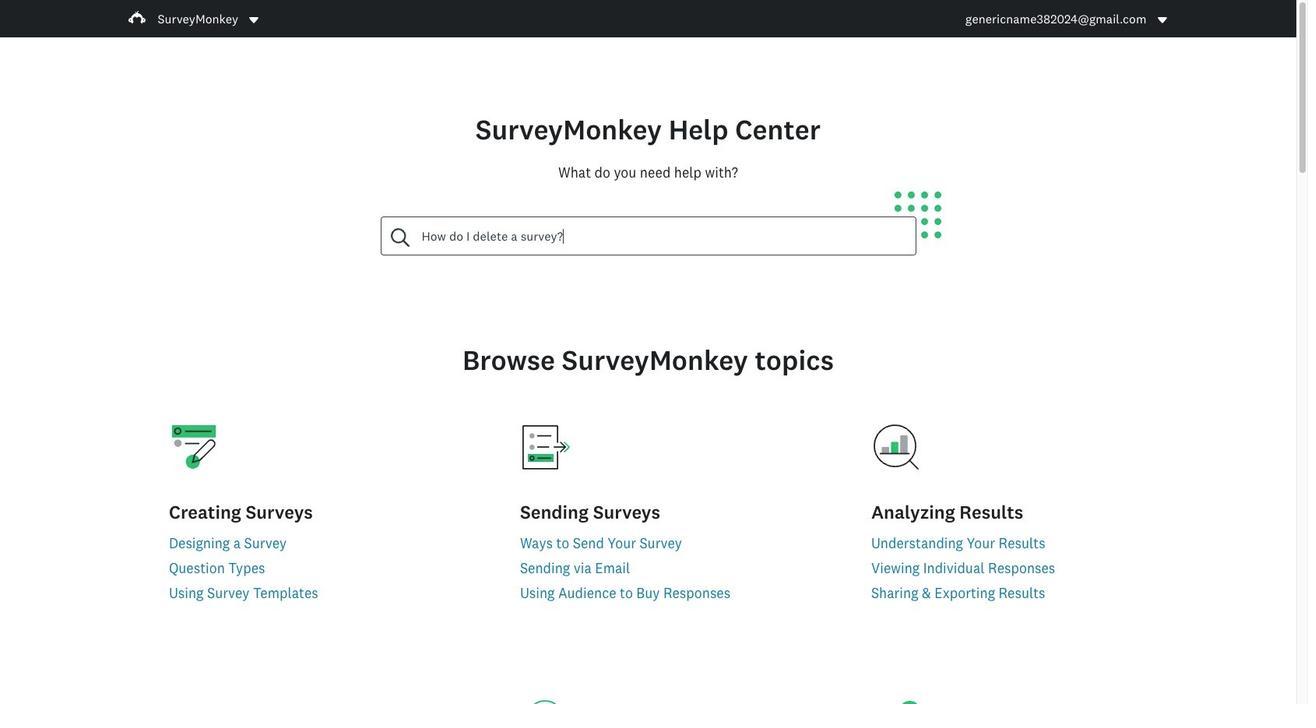 Task type: describe. For each thing, give the bounding box(es) containing it.
search image
[[391, 228, 409, 247]]

Search text field
[[409, 217, 916, 255]]

open image
[[249, 17, 259, 23]]



Task type: locate. For each thing, give the bounding box(es) containing it.
search image
[[391, 228, 409, 247]]

open image
[[248, 14, 260, 26], [1156, 14, 1169, 26], [1158, 17, 1167, 23]]



Task type: vqa. For each thing, say whether or not it's contained in the screenshot.
Video element
no



